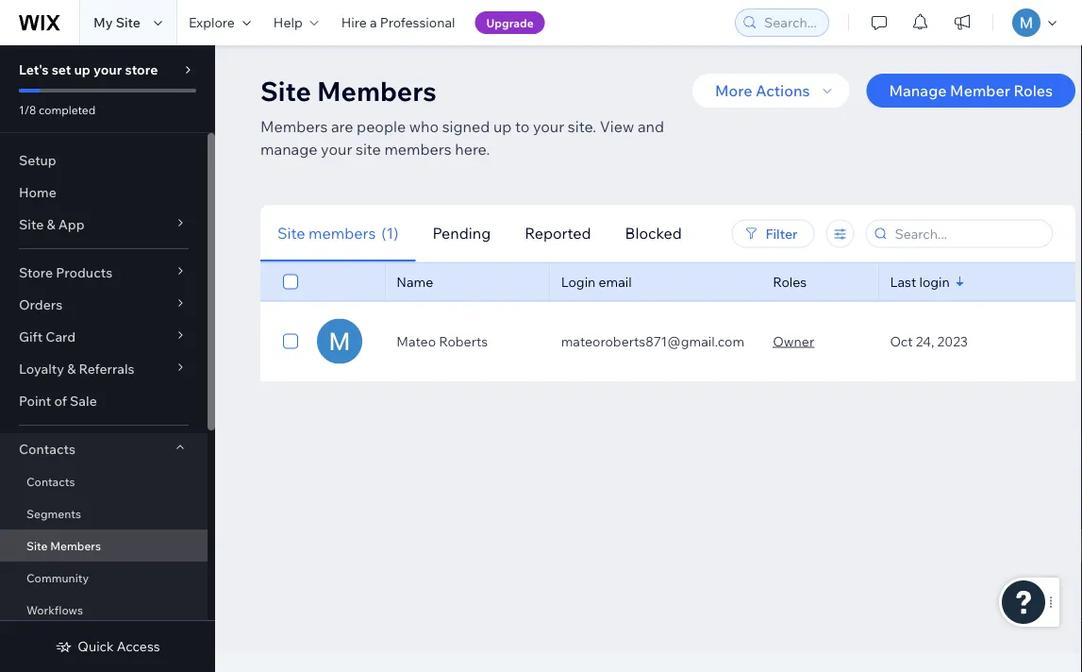 Task type: describe. For each thing, give the bounding box(es) containing it.
here.
[[455, 139, 490, 158]]

mateo
[[397, 333, 436, 349]]

loyalty
[[19, 361, 64, 377]]

set
[[52, 61, 71, 78]]

point of sale link
[[0, 385, 208, 417]]

site & app button
[[0, 209, 208, 241]]

2023
[[938, 333, 968, 349]]

site members members are people who signed up to your site. view and manage your site members here.
[[261, 74, 665, 158]]

my
[[93, 14, 113, 31]]

tab list containing site members
[[261, 205, 709, 262]]

gift card
[[19, 329, 76, 345]]

manage
[[890, 81, 947, 100]]

members inside site members members are people who signed up to your site. view and manage your site members here.
[[385, 139, 452, 158]]

let's
[[19, 61, 49, 78]]

1/8
[[19, 102, 36, 117]]

help button
[[262, 0, 330, 45]]

upgrade
[[487, 16, 534, 30]]

site right my
[[116, 14, 141, 31]]

mateo roberts
[[397, 333, 488, 349]]

are
[[331, 117, 354, 135]]

members for site members members are people who signed up to your site. view and manage your site members here.
[[317, 74, 437, 107]]

gift card button
[[0, 321, 208, 353]]

name
[[397, 273, 434, 290]]

sale
[[70, 393, 97, 409]]

gift
[[19, 329, 43, 345]]

reported button
[[508, 205, 609, 262]]

site members
[[26, 539, 101, 553]]

of
[[54, 393, 67, 409]]

products
[[56, 264, 113, 281]]

0 horizontal spatial roles
[[773, 273, 807, 290]]

mateo roberts image
[[317, 319, 363, 364]]

filter
[[766, 225, 798, 242]]

upgrade button
[[475, 11, 545, 34]]

oct
[[891, 333, 913, 349]]

setup
[[19, 152, 56, 169]]

blocked button
[[609, 205, 699, 262]]

loyalty & referrals button
[[0, 353, 208, 385]]

site members link
[[0, 530, 208, 562]]

access
[[117, 638, 160, 655]]

a
[[370, 14, 377, 31]]

up inside sidebar element
[[74, 61, 90, 78]]

explore
[[189, 14, 235, 31]]

contacts for contacts dropdown button
[[19, 441, 76, 457]]

point of sale
[[19, 393, 97, 409]]

1 vertical spatial members
[[261, 117, 328, 135]]

blocked
[[626, 224, 682, 243]]

contacts for contacts link
[[26, 474, 75, 489]]

members for site members
[[50, 539, 101, 553]]

referrals
[[79, 361, 135, 377]]

to
[[515, 117, 530, 135]]

hire
[[341, 14, 367, 31]]

site for site & app
[[19, 216, 44, 233]]

contacts link
[[0, 465, 208, 498]]

workflows link
[[0, 594, 208, 626]]

store products
[[19, 264, 113, 281]]

login
[[920, 273, 950, 290]]

(1)
[[382, 224, 399, 243]]

orders button
[[0, 289, 208, 321]]

hire a professional
[[341, 14, 456, 31]]

site
[[356, 139, 381, 158]]

community link
[[0, 562, 208, 594]]

segments
[[26, 506, 81, 521]]

oct 24, 2023
[[891, 333, 968, 349]]

workflows
[[26, 603, 83, 617]]

email
[[599, 273, 632, 290]]

filter button
[[732, 219, 815, 248]]

login
[[561, 273, 596, 290]]

pending
[[433, 224, 491, 243]]

your inside sidebar element
[[93, 61, 122, 78]]

1 horizontal spatial your
[[321, 139, 353, 158]]

& for site
[[47, 216, 55, 233]]



Task type: vqa. For each thing, say whether or not it's contained in the screenshot.
the bottommost up
yes



Task type: locate. For each thing, give the bounding box(es) containing it.
& inside popup button
[[67, 361, 76, 377]]

up left "to"
[[494, 117, 512, 135]]

site inside tab list
[[278, 224, 305, 243]]

members up community
[[50, 539, 101, 553]]

0 vertical spatial search... field
[[759, 9, 823, 36]]

members left (1)
[[309, 224, 376, 243]]

manage member roles
[[890, 81, 1054, 100]]

people
[[357, 117, 406, 135]]

contacts down point of sale
[[19, 441, 76, 457]]

your right "to"
[[533, 117, 565, 135]]

contacts button
[[0, 433, 208, 465]]

members up people
[[317, 74, 437, 107]]

1/8 completed
[[19, 102, 96, 117]]

site for site members (1)
[[278, 224, 305, 243]]

members inside sidebar element
[[50, 539, 101, 553]]

store
[[19, 264, 53, 281]]

contacts inside dropdown button
[[19, 441, 76, 457]]

search... field up login
[[890, 220, 1047, 247]]

more
[[716, 81, 753, 100]]

more actions
[[716, 81, 810, 100]]

members
[[317, 74, 437, 107], [261, 117, 328, 135], [50, 539, 101, 553]]

help
[[274, 14, 303, 31]]

24,
[[916, 333, 935, 349]]

roberts
[[439, 333, 488, 349]]

0 vertical spatial members
[[317, 74, 437, 107]]

let's set up your store
[[19, 61, 158, 78]]

site for site members members are people who signed up to your site. view and manage your site members here.
[[261, 74, 311, 107]]

last login
[[891, 273, 950, 290]]

0 horizontal spatial search... field
[[759, 9, 823, 36]]

0 horizontal spatial up
[[74, 61, 90, 78]]

member
[[951, 81, 1011, 100]]

0 vertical spatial roles
[[1014, 81, 1054, 100]]

reported
[[525, 224, 592, 243]]

loyalty & referrals
[[19, 361, 135, 377]]

who
[[410, 117, 439, 135]]

site inside site members members are people who signed up to your site. view and manage your site members here.
[[261, 74, 311, 107]]

1 vertical spatial &
[[67, 361, 76, 377]]

& left app
[[47, 216, 55, 233]]

site & app
[[19, 216, 85, 233]]

store products button
[[0, 257, 208, 289]]

quick access
[[78, 638, 160, 655]]

2 vertical spatial your
[[321, 139, 353, 158]]

site down manage
[[278, 224, 305, 243]]

manage member roles button
[[867, 74, 1076, 108]]

1 horizontal spatial members
[[385, 139, 452, 158]]

1 vertical spatial search... field
[[890, 220, 1047, 247]]

segments link
[[0, 498, 208, 530]]

& for loyalty
[[67, 361, 76, 377]]

site down segments
[[26, 539, 48, 553]]

your left store
[[93, 61, 122, 78]]

search... field up actions
[[759, 9, 823, 36]]

my site
[[93, 14, 141, 31]]

and
[[638, 117, 665, 135]]

0 horizontal spatial &
[[47, 216, 55, 233]]

0 vertical spatial members
[[385, 139, 452, 158]]

& right 'loyalty'
[[67, 361, 76, 377]]

1 horizontal spatial roles
[[1014, 81, 1054, 100]]

1 horizontal spatial &
[[67, 361, 76, 377]]

quick
[[78, 638, 114, 655]]

roles inside button
[[1014, 81, 1054, 100]]

2 vertical spatial members
[[50, 539, 101, 553]]

professional
[[380, 14, 456, 31]]

owner
[[773, 333, 815, 349]]

0 horizontal spatial members
[[309, 224, 376, 243]]

site members (1)
[[278, 224, 399, 243]]

1 vertical spatial members
[[309, 224, 376, 243]]

card
[[46, 329, 76, 345]]

signed
[[442, 117, 490, 135]]

community
[[26, 571, 89, 585]]

home link
[[0, 177, 208, 209]]

None checkbox
[[283, 270, 298, 293], [283, 330, 298, 353], [283, 270, 298, 293], [283, 330, 298, 353]]

actions
[[756, 81, 810, 100]]

hire a professional link
[[330, 0, 467, 45]]

Search... field
[[759, 9, 823, 36], [890, 220, 1047, 247]]

1 vertical spatial roles
[[773, 273, 807, 290]]

orders
[[19, 296, 62, 313]]

site inside popup button
[[19, 216, 44, 233]]

roles
[[1014, 81, 1054, 100], [773, 273, 807, 290]]

1 vertical spatial up
[[494, 117, 512, 135]]

pending button
[[416, 205, 508, 262]]

contacts up segments
[[26, 474, 75, 489]]

up
[[74, 61, 90, 78], [494, 117, 512, 135]]

& inside popup button
[[47, 216, 55, 233]]

home
[[19, 184, 56, 201]]

mateoroberts871@gmail.com
[[561, 333, 745, 349]]

1 vertical spatial your
[[533, 117, 565, 135]]

up right set
[[74, 61, 90, 78]]

0 vertical spatial your
[[93, 61, 122, 78]]

up inside site members members are people who signed up to your site. view and manage your site members here.
[[494, 117, 512, 135]]

members down who on the top
[[385, 139, 452, 158]]

quick access button
[[55, 638, 160, 655]]

site for site members
[[26, 539, 48, 553]]

more actions button
[[693, 74, 850, 108]]

your
[[93, 61, 122, 78], [533, 117, 565, 135], [321, 139, 353, 158]]

1 horizontal spatial search... field
[[890, 220, 1047, 247]]

0 vertical spatial up
[[74, 61, 90, 78]]

site up manage
[[261, 74, 311, 107]]

contacts
[[19, 441, 76, 457], [26, 474, 75, 489]]

login email
[[561, 273, 632, 290]]

app
[[58, 216, 85, 233]]

store
[[125, 61, 158, 78]]

tab list
[[261, 205, 709, 262]]

site
[[116, 14, 141, 31], [261, 74, 311, 107], [19, 216, 44, 233], [278, 224, 305, 243], [26, 539, 48, 553]]

sidebar element
[[0, 45, 215, 672]]

0 vertical spatial &
[[47, 216, 55, 233]]

1 vertical spatial contacts
[[26, 474, 75, 489]]

0 vertical spatial contacts
[[19, 441, 76, 457]]

point
[[19, 393, 51, 409]]

2 horizontal spatial your
[[533, 117, 565, 135]]

your down are
[[321, 139, 353, 158]]

roles down filter
[[773, 273, 807, 290]]

0 horizontal spatial your
[[93, 61, 122, 78]]

completed
[[39, 102, 96, 117]]

members up manage
[[261, 117, 328, 135]]

site.
[[568, 117, 597, 135]]

site down home
[[19, 216, 44, 233]]

setup link
[[0, 144, 208, 177]]

members inside tab list
[[309, 224, 376, 243]]

&
[[47, 216, 55, 233], [67, 361, 76, 377]]

manage
[[261, 139, 318, 158]]

roles right the member
[[1014, 81, 1054, 100]]

last
[[891, 273, 917, 290]]

1 horizontal spatial up
[[494, 117, 512, 135]]



